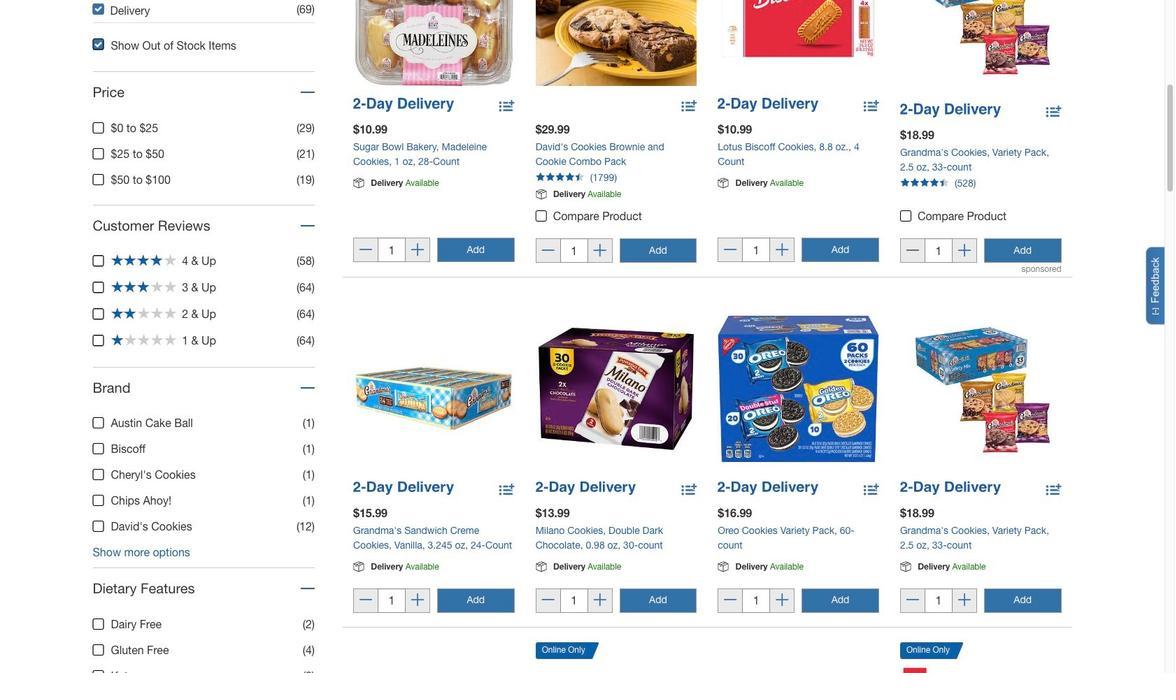Task type: vqa. For each thing, say whether or not it's contained in the screenshot.
"Add to List  Milano Cookies, Double Dark Chocolate, 0.98 oz, 30-count" image
yes



Task type: locate. For each thing, give the bounding box(es) containing it.
1 vertical spatial grandma's cookies, variety pack, 2.5 oz, 33-count image
[[901, 309, 1062, 470]]

None text field
[[560, 589, 588, 613]]

grandma's cookies, variety pack, 2.5 oz, 33-count image
[[901, 0, 1062, 92], [901, 309, 1062, 470]]

increase quantity image
[[411, 244, 424, 258], [776, 244, 789, 258], [594, 244, 606, 259], [411, 594, 424, 609], [776, 594, 789, 609], [959, 594, 971, 609]]

1 vertical spatial increase quantity image
[[594, 594, 606, 609]]

decrease quantity image
[[724, 244, 737, 258], [907, 244, 919, 259], [360, 594, 372, 609], [542, 594, 555, 609], [907, 594, 919, 609]]

2-day delivery image for lotus biscoff cookies, 8.8 oz., 4 count image
[[718, 98, 819, 112]]

1 horizontal spatial decrease quantity image
[[542, 244, 555, 259]]

add to list  grandma's cookies, variety pack, 2.5 oz, 33-count image
[[1046, 482, 1062, 500]]

2-day delivery image for oreo cookies variety pack, 60-count image
[[718, 482, 819, 496]]

add to list image
[[1046, 102, 1062, 116]]

increase quantity image
[[959, 244, 971, 259], [594, 594, 606, 609]]

0 vertical spatial increase quantity image
[[959, 244, 971, 259]]

increase quantity image for oreo cookies variety pack, 60-count image
[[776, 594, 789, 609]]

None text field
[[378, 238, 406, 263], [743, 238, 771, 263], [560, 239, 588, 263], [378, 589, 406, 613], [743, 589, 771, 613], [925, 589, 953, 613], [378, 238, 406, 263], [743, 238, 771, 263], [560, 239, 588, 263], [378, 589, 406, 613], [743, 589, 771, 613], [925, 589, 953, 613]]

add to list  oreo cookies variety pack, 60-count image
[[864, 482, 880, 500]]

0 horizontal spatial decrease quantity image
[[360, 244, 372, 258]]

0 vertical spatial grandma's cookies, variety pack, 2.5 oz, 33-count image
[[901, 0, 1062, 92]]

add to list  david's cookies brownie and cookie combo pack image
[[682, 98, 697, 116]]

decrease quantity image
[[360, 244, 372, 258], [542, 244, 555, 259], [724, 594, 737, 609]]

increase quantity image right quantity text box
[[959, 244, 971, 259]]

decrease quantity image for sugar bowl bakery, madeleine cookies, 1 oz, 28-count image
[[360, 244, 372, 258]]

2 horizontal spatial decrease quantity image
[[724, 594, 737, 609]]

add to list  lotus biscoff cookies, 8.8 oz., 4 count image
[[864, 98, 880, 116]]

0 horizontal spatial increase quantity image
[[594, 594, 606, 609]]

2 grandma's cookies, variety pack, 2.5 oz, 33-count image from the top
[[901, 309, 1062, 470]]

decrease quantity image for lotus biscoff cookies, 8.8 oz., 4 count image
[[724, 244, 737, 258]]

increase quantity image up david's cookies decadent triple chocolate made with mini hershey's kisses and reese's peanut butter cup cookies tin – 2 count image
[[594, 594, 606, 609]]

increase quantity image for lotus biscoff cookies, 8.8 oz., 4 count image
[[776, 244, 789, 258]]

david's cookies decadent triple chocolate made with mini hershey's kisses and reese's peanut butter cup cookies tin – 2 count image
[[536, 665, 697, 674]]

1 grandma's cookies, variety pack, 2.5 oz, 33-count image from the top
[[901, 0, 1062, 92]]

2-day delivery image for milano cookies, double dark chocolate, 0.98 oz, 30-count image
[[536, 482, 636, 496]]

rated 4.422399 out of 5 stars based on 528 reviews. element
[[890, 175, 1072, 193]]

2-day delivery image
[[353, 98, 454, 112], [718, 98, 819, 112], [901, 104, 1001, 118], [353, 482, 454, 496], [536, 482, 636, 496], [718, 482, 819, 496], [901, 482, 1001, 496]]



Task type: describe. For each thing, give the bounding box(es) containing it.
1 horizontal spatial increase quantity image
[[959, 244, 971, 259]]

milano cookies, double dark chocolate, 0.98 oz, 30-count image
[[536, 309, 697, 470]]

add to list  grandma's sandwich creme cookies, vanilla, 3.245 oz, 24-count image
[[499, 482, 515, 500]]

oreo cookies variety pack, 60-count image
[[718, 309, 880, 470]]

add to list  sugar bowl bakery, madeleine cookies, 1 oz, 28-count image
[[499, 98, 515, 116]]

add to list  milano cookies, double dark chocolate, 0.98 oz, 30-count image
[[682, 482, 697, 500]]

decrease quantity image for grandma's sandwich creme cookies, vanilla, 3.245 oz, 24-count image
[[360, 594, 372, 609]]

2-day delivery image for sugar bowl bakery, madeleine cookies, 1 oz, 28-count image
[[353, 98, 454, 112]]

grandma's sandwich creme cookies, vanilla, 3.245 oz, 24-count image
[[353, 309, 515, 470]]

decrease quantity image for oreo cookies variety pack, 60-count image
[[724, 594, 737, 609]]

sugar bowl bakery, madeleine cookies, 1 oz, 28-count image
[[353, 0, 515, 86]]

decrease quantity image for milano cookies, double dark chocolate, 0.98 oz, 30-count image
[[542, 594, 555, 609]]

2-day delivery image for grandma's sandwich creme cookies, vanilla, 3.245 oz, 24-count image
[[353, 482, 454, 496]]

st michel madeleine, classic french sponge cake 100 - count image
[[901, 665, 1062, 674]]

david's cookies brownie and cookie combo pack image
[[536, 0, 697, 86]]

increase quantity image for grandma's sandwich creme cookies, vanilla, 3.245 oz, 24-count image
[[411, 594, 424, 609]]

lotus biscoff cookies, 8.8 oz., 4 count image
[[718, 0, 880, 86]]

increase quantity image for sugar bowl bakery, madeleine cookies, 1 oz, 28-count image
[[411, 244, 424, 258]]

Quantity  text field
[[925, 239, 953, 263]]



